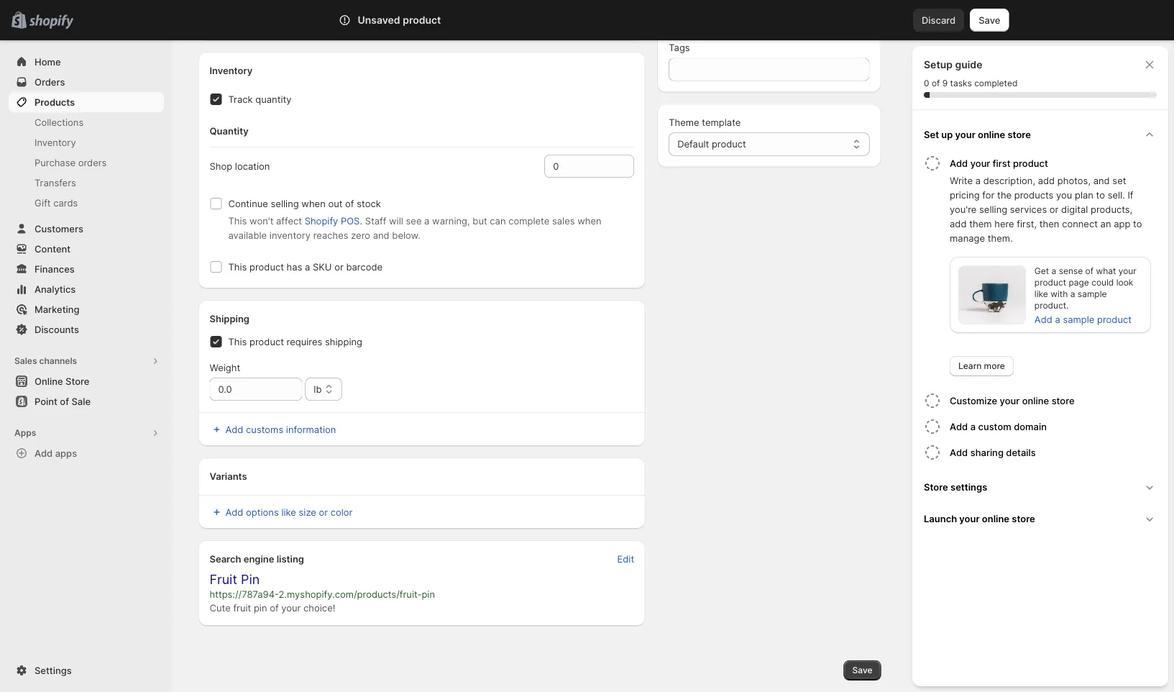 Task type: vqa. For each thing, say whether or not it's contained in the screenshot.
THEN
yes



Task type: locate. For each thing, give the bounding box(es) containing it.
add inside "button"
[[226, 424, 244, 435]]

set
[[1113, 175, 1127, 186]]

staff
[[365, 215, 387, 226]]

2 vertical spatial online
[[983, 513, 1010, 524]]

1 vertical spatial inventory
[[35, 137, 76, 148]]

add down you're
[[950, 218, 967, 229]]

when up shopify
[[302, 198, 326, 209]]

options
[[246, 507, 279, 518]]

transfers
[[35, 177, 76, 188]]

1 vertical spatial store
[[925, 481, 949, 492]]

0 horizontal spatial when
[[302, 198, 326, 209]]

0 vertical spatial sample
[[1078, 289, 1108, 299]]

Weight text field
[[210, 378, 302, 401]]

a inside button
[[971, 421, 976, 432]]

1 vertical spatial or
[[335, 261, 344, 272]]

finances link
[[9, 259, 164, 279]]

3 this from the top
[[228, 336, 247, 347]]

learn more
[[959, 361, 1006, 371]]

1 horizontal spatial pin
[[422, 589, 435, 600]]

1 vertical spatial save button
[[844, 661, 882, 681]]

finances
[[35, 263, 75, 274]]

0 vertical spatial save
[[979, 14, 1001, 26]]

1 horizontal spatial when
[[578, 215, 602, 226]]

0 vertical spatial when
[[302, 198, 326, 209]]

1 vertical spatial when
[[578, 215, 602, 226]]

warning,
[[432, 215, 470, 226]]

description,
[[984, 175, 1036, 186]]

0 horizontal spatial to
[[1097, 189, 1106, 200]]

add left customs
[[226, 424, 244, 435]]

your up look
[[1119, 266, 1137, 276]]

page
[[1069, 277, 1090, 288]]

sample down could
[[1078, 289, 1108, 299]]

1 this from the top
[[228, 215, 247, 226]]

store settings
[[925, 481, 988, 492]]

this for this product has a sku or barcode
[[228, 261, 247, 272]]

template
[[702, 117, 741, 128]]

services
[[1011, 204, 1048, 215]]

of
[[932, 78, 941, 88], [345, 198, 354, 209], [1086, 266, 1094, 276], [60, 396, 69, 407], [270, 602, 279, 613]]

online down settings
[[983, 513, 1010, 524]]

inventory up the purchase
[[35, 137, 76, 148]]

online up domain
[[1023, 395, 1050, 406]]

see
[[406, 215, 422, 226]]

a left 'custom'
[[971, 421, 976, 432]]

save button
[[971, 9, 1010, 32], [844, 661, 882, 681]]

save for the bottom save button
[[853, 665, 873, 676]]

you're
[[950, 204, 977, 215]]

1 vertical spatial sample
[[1064, 314, 1095, 325]]

product left requires
[[250, 336, 284, 347]]

a
[[976, 175, 981, 186], [425, 215, 430, 226], [305, 261, 310, 272], [1052, 266, 1057, 276], [1071, 289, 1076, 299], [1056, 314, 1061, 325], [971, 421, 976, 432]]

add right mark add a custom domain as done image
[[950, 421, 969, 432]]

discard button
[[914, 9, 965, 32]]

shopify image
[[29, 15, 74, 29]]

when right sales
[[578, 215, 602, 226]]

quantity
[[256, 94, 292, 105]]

1 horizontal spatial store
[[925, 481, 949, 492]]

add up the write
[[950, 158, 969, 169]]

like left size
[[282, 507, 296, 518]]

your left choice!
[[282, 602, 301, 613]]

. staff will see a warning, but can complete sales when available inventory reaches zero and below.
[[228, 215, 602, 241]]

product
[[403, 14, 441, 26], [712, 139, 747, 150], [1014, 158, 1049, 169], [250, 261, 284, 272], [1035, 277, 1067, 288], [1098, 314, 1132, 325], [250, 336, 284, 347]]

1 horizontal spatial and
[[1094, 175, 1111, 186]]

the
[[998, 189, 1012, 200]]

0 vertical spatial pin
[[422, 589, 435, 600]]

None number field
[[545, 155, 613, 178]]

search inside button
[[402, 14, 433, 26]]

content link
[[9, 239, 164, 259]]

add for first
[[950, 158, 969, 169]]

for
[[983, 189, 995, 200]]

settings
[[35, 665, 72, 676]]

1 horizontal spatial add
[[1039, 175, 1056, 186]]

shipping
[[210, 313, 250, 324]]

customers link
[[9, 219, 164, 239]]

0 vertical spatial inventory
[[210, 65, 253, 76]]

0 vertical spatial or
[[1050, 204, 1059, 215]]

save for the rightmost save button
[[979, 14, 1001, 26]]

product inside button
[[1014, 158, 1049, 169]]

search up fruit
[[210, 553, 241, 564]]

online inside "button"
[[983, 513, 1010, 524]]

can
[[490, 215, 506, 226]]

1 horizontal spatial save
[[979, 14, 1001, 26]]

a down product.
[[1056, 314, 1061, 325]]

online for customize your online store
[[1023, 395, 1050, 406]]

then
[[1040, 218, 1060, 229]]

sku
[[313, 261, 332, 272]]

to right app
[[1134, 218, 1143, 229]]

apps
[[55, 448, 77, 459]]

add down product.
[[1035, 314, 1053, 325]]

setup guide dialog
[[913, 46, 1169, 686]]

a right get
[[1052, 266, 1057, 276]]

0 horizontal spatial search
[[210, 553, 241, 564]]

a inside . staff will see a warning, but can complete sales when available inventory reaches zero and below.
[[425, 215, 430, 226]]

and left set
[[1094, 175, 1111, 186]]

of left 9
[[932, 78, 941, 88]]

a right the write
[[976, 175, 981, 186]]

settings link
[[9, 661, 164, 681]]

launch your online store button
[[919, 503, 1163, 535]]

0 horizontal spatial save
[[853, 665, 873, 676]]

store up launch
[[925, 481, 949, 492]]

add for like
[[226, 507, 244, 518]]

or up the then
[[1050, 204, 1059, 215]]

search for search engine listing
[[210, 553, 241, 564]]

0 vertical spatial this
[[228, 215, 247, 226]]

0 vertical spatial save button
[[971, 9, 1010, 32]]

0 vertical spatial add
[[1039, 175, 1056, 186]]

0 vertical spatial store
[[66, 376, 90, 387]]

cards
[[53, 197, 78, 208]]

like up product.
[[1035, 289, 1049, 299]]

1 vertical spatial and
[[373, 230, 390, 241]]

0 horizontal spatial or
[[319, 507, 328, 518]]

1 horizontal spatial to
[[1134, 218, 1143, 229]]

1 vertical spatial like
[[282, 507, 296, 518]]

selling down the for
[[980, 204, 1008, 215]]

0 vertical spatial to
[[1097, 189, 1106, 200]]

product down look
[[1098, 314, 1132, 325]]

inventory
[[270, 230, 311, 241]]

1 vertical spatial pin
[[254, 602, 267, 613]]

add apps
[[35, 448, 77, 459]]

1 horizontal spatial like
[[1035, 289, 1049, 299]]

search right unsaved
[[402, 14, 433, 26]]

search for search
[[402, 14, 433, 26]]

0 vertical spatial store
[[1008, 129, 1032, 140]]

marketing link
[[9, 299, 164, 319]]

fruit
[[233, 602, 251, 613]]

add your first product button
[[950, 150, 1163, 173]]

shipping
[[325, 336, 363, 347]]

to
[[1097, 189, 1106, 200], [1134, 218, 1143, 229]]

product right unsaved
[[403, 14, 441, 26]]

reaches
[[314, 230, 349, 241]]

default product
[[678, 139, 747, 150]]

0 vertical spatial and
[[1094, 175, 1111, 186]]

1 horizontal spatial selling
[[980, 204, 1008, 215]]

2 this from the top
[[228, 261, 247, 272]]

write
[[950, 175, 974, 186]]

0 horizontal spatial like
[[282, 507, 296, 518]]

0 horizontal spatial and
[[373, 230, 390, 241]]

a right 'see' in the left top of the page
[[425, 215, 430, 226]]

here
[[995, 218, 1015, 229]]

products,
[[1092, 204, 1133, 215]]

add left 'apps'
[[35, 448, 53, 459]]

online store
[[35, 376, 90, 387]]

sale
[[72, 396, 91, 407]]

could
[[1092, 277, 1115, 288]]

selling up affect
[[271, 198, 299, 209]]

your right launch
[[960, 513, 980, 524]]

2 vertical spatial or
[[319, 507, 328, 518]]

2 vertical spatial store
[[1013, 513, 1036, 524]]

requires
[[287, 336, 323, 347]]

or right size
[[319, 507, 328, 518]]

inventory
[[210, 65, 253, 76], [35, 137, 76, 148]]

you
[[1057, 189, 1073, 200]]

shop location
[[210, 160, 270, 172]]

inventory up track in the top of the page
[[210, 65, 253, 76]]

of up page
[[1086, 266, 1094, 276]]

2 vertical spatial this
[[228, 336, 247, 347]]

collections
[[35, 117, 84, 128]]

them.
[[988, 232, 1014, 244]]

products
[[35, 96, 75, 108]]

store inside store settings button
[[925, 481, 949, 492]]

this for this won't affect shopify pos
[[228, 215, 247, 226]]

add customs information
[[226, 424, 336, 435]]

default
[[678, 139, 710, 150]]

sharing
[[971, 447, 1004, 458]]

0 vertical spatial like
[[1035, 289, 1049, 299]]

this down shipping
[[228, 336, 247, 347]]

of left sale
[[60, 396, 69, 407]]

mark add sharing details as done image
[[925, 444, 942, 461]]

store inside "button"
[[1013, 513, 1036, 524]]

setup guide
[[925, 59, 983, 71]]

store up add a custom domain button
[[1052, 395, 1075, 406]]

set up your online store button
[[919, 119, 1163, 150]]

or right sku
[[335, 261, 344, 272]]

this won't affect shopify pos
[[228, 215, 360, 226]]

store up first
[[1008, 129, 1032, 140]]

0 horizontal spatial store
[[66, 376, 90, 387]]

your inside the get a sense of what your product page could look like with a sample product. add a sample product
[[1119, 266, 1137, 276]]

sample down product.
[[1064, 314, 1095, 325]]

1 vertical spatial this
[[228, 261, 247, 272]]

unsaved product
[[358, 14, 441, 26]]

add up products
[[1039, 175, 1056, 186]]

and down staff
[[373, 230, 390, 241]]

add a custom domain
[[950, 421, 1048, 432]]

to left sell.
[[1097, 189, 1106, 200]]

1 horizontal spatial search
[[402, 14, 433, 26]]

fruit
[[210, 572, 237, 587]]

like inside the get a sense of what your product page could look like with a sample product. add a sample product
[[1035, 289, 1049, 299]]

1 vertical spatial store
[[1052, 395, 1075, 406]]

store up sale
[[66, 376, 90, 387]]

up
[[942, 129, 954, 140]]

tasks
[[951, 78, 973, 88]]

0 vertical spatial search
[[402, 14, 433, 26]]

listing
[[277, 553, 304, 564]]

add right the 'mark add sharing details as done' image
[[950, 447, 969, 458]]

0 horizontal spatial selling
[[271, 198, 299, 209]]

0 horizontal spatial save button
[[844, 661, 882, 681]]

choice!
[[304, 602, 336, 613]]

add for details
[[950, 447, 969, 458]]

like
[[1035, 289, 1049, 299], [282, 507, 296, 518]]

or inside write a description, add photos, and set pricing for the products you plan to sell. if you're selling services or digital products, add them here first, then connect an app to manage them.
[[1050, 204, 1059, 215]]

of right fruit
[[270, 602, 279, 613]]

an
[[1101, 218, 1112, 229]]

this down available
[[228, 261, 247, 272]]

store down store settings button
[[1013, 513, 1036, 524]]

add left options
[[226, 507, 244, 518]]

this up available
[[228, 215, 247, 226]]

manage
[[950, 232, 986, 244]]

2 horizontal spatial or
[[1050, 204, 1059, 215]]

location
[[235, 160, 270, 172]]

more
[[985, 361, 1006, 371]]

mark customize your online store as done image
[[925, 392, 942, 409]]

track
[[228, 94, 253, 105]]

shopify pos link
[[305, 215, 360, 226]]

details
[[1007, 447, 1037, 458]]

online up add your first product at right top
[[979, 129, 1006, 140]]

1 vertical spatial add
[[950, 218, 967, 229]]

shopify
[[305, 215, 338, 226]]

1 vertical spatial search
[[210, 553, 241, 564]]

add
[[1039, 175, 1056, 186], [950, 218, 967, 229]]

product up description,
[[1014, 158, 1049, 169]]

apps button
[[9, 423, 164, 443]]

1 vertical spatial save
[[853, 665, 873, 676]]

1 vertical spatial online
[[1023, 395, 1050, 406]]

add a custom domain button
[[950, 414, 1163, 440]]



Task type: describe. For each thing, give the bounding box(es) containing it.
1 horizontal spatial or
[[335, 261, 344, 272]]

sales
[[553, 215, 575, 226]]

Tags text field
[[669, 58, 870, 81]]

add your first product element
[[922, 173, 1163, 376]]

online
[[35, 376, 63, 387]]

add for custom
[[950, 421, 969, 432]]

them
[[970, 218, 993, 229]]

search engine listing
[[210, 553, 304, 564]]

pin
[[241, 572, 260, 587]]

discounts link
[[9, 319, 164, 340]]

search button
[[379, 9, 796, 32]]

look
[[1117, 277, 1134, 288]]

lb
[[314, 383, 322, 395]]

track quantity
[[228, 94, 292, 105]]

get
[[1035, 266, 1050, 276]]

connect
[[1063, 218, 1099, 229]]

sense
[[1060, 266, 1084, 276]]

store settings button
[[919, 471, 1163, 503]]

variants
[[210, 471, 247, 482]]

mark add a custom domain as done image
[[925, 418, 942, 435]]

product left has
[[250, 261, 284, 272]]

launch
[[925, 513, 958, 524]]

write a description, add photos, and set pricing for the products you plan to sell. if you're selling services or digital products, add them here first, then connect an app to manage them.
[[950, 175, 1143, 244]]

app
[[1115, 218, 1131, 229]]

store for launch your online store
[[1013, 513, 1036, 524]]

your up add a custom domain
[[1001, 395, 1020, 406]]

what
[[1097, 266, 1117, 276]]

plan
[[1076, 189, 1094, 200]]

orders link
[[9, 72, 164, 92]]

a down page
[[1071, 289, 1076, 299]]

product down template
[[712, 139, 747, 150]]

with
[[1051, 289, 1069, 299]]

of right out
[[345, 198, 354, 209]]

customize your online store button
[[950, 388, 1163, 414]]

0 horizontal spatial pin
[[254, 602, 267, 613]]

when inside . staff will see a warning, but can complete sales when available inventory reaches zero and below.
[[578, 215, 602, 226]]

below.
[[392, 230, 421, 241]]

add your first product
[[950, 158, 1049, 169]]

collections link
[[9, 112, 164, 132]]

add options like size or color button
[[201, 502, 362, 522]]

1 horizontal spatial inventory
[[210, 65, 253, 76]]

out
[[328, 198, 343, 209]]

sales channels button
[[9, 351, 164, 371]]

1 vertical spatial to
[[1134, 218, 1143, 229]]

home link
[[9, 52, 164, 72]]

and inside . staff will see a warning, but can complete sales when available inventory reaches zero and below.
[[373, 230, 390, 241]]

mark add your first product as done image
[[925, 155, 942, 172]]

barcode
[[346, 261, 383, 272]]

online store link
[[9, 371, 164, 391]]

domain
[[1015, 421, 1048, 432]]

of inside fruit pin https://787a94-2.myshopify.com/products/fruit-pin cute fruit pin of your choice!
[[270, 602, 279, 613]]

if
[[1128, 189, 1134, 200]]

customers
[[35, 223, 83, 234]]

will
[[389, 215, 404, 226]]

products
[[1015, 189, 1054, 200]]

a inside write a description, add photos, and set pricing for the products you plan to sell. if you're selling services or digital products, add them here first, then connect an app to manage them.
[[976, 175, 981, 186]]

0
[[925, 78, 930, 88]]

like inside add options like size or color button
[[282, 507, 296, 518]]

gift cards link
[[9, 193, 164, 213]]

continue selling when out of stock
[[228, 198, 381, 209]]

of inside button
[[60, 396, 69, 407]]

0 horizontal spatial add
[[950, 218, 967, 229]]

https://787a94-
[[210, 589, 279, 600]]

selling inside write a description, add photos, and set pricing for the products you plan to sell. if you're selling services or digital products, add them here first, then connect an app to manage them.
[[980, 204, 1008, 215]]

1 horizontal spatial save button
[[971, 9, 1010, 32]]

or inside button
[[319, 507, 328, 518]]

store inside online store link
[[66, 376, 90, 387]]

your right the up
[[956, 129, 976, 140]]

pos
[[341, 215, 360, 226]]

orders
[[35, 76, 65, 87]]

continue
[[228, 198, 268, 209]]

add inside button
[[35, 448, 53, 459]]

store for customize your online store
[[1052, 395, 1075, 406]]

complete
[[509, 215, 550, 226]]

2.myshopify.com/products/fruit-
[[279, 589, 422, 600]]

setup
[[925, 59, 953, 71]]

guide
[[956, 59, 983, 71]]

completed
[[975, 78, 1018, 88]]

edit
[[618, 553, 635, 564]]

of inside the get a sense of what your product page could look like with a sample product. add a sample product
[[1086, 266, 1094, 276]]

your inside fruit pin https://787a94-2.myshopify.com/products/fruit-pin cute fruit pin of your choice!
[[282, 602, 301, 613]]

your left first
[[971, 158, 991, 169]]

product down get
[[1035, 277, 1067, 288]]

theme
[[669, 117, 700, 128]]

tags
[[669, 42, 690, 53]]

digital
[[1062, 204, 1089, 215]]

point of sale link
[[9, 391, 164, 412]]

unsaved
[[358, 14, 401, 26]]

online for launch your online store
[[983, 513, 1010, 524]]

0 horizontal spatial inventory
[[35, 137, 76, 148]]

stock
[[357, 198, 381, 209]]

.
[[360, 215, 363, 226]]

sell.
[[1108, 189, 1126, 200]]

sales
[[14, 356, 37, 366]]

add customs information button
[[201, 419, 643, 440]]

learn more link
[[950, 356, 1014, 376]]

0 vertical spatial online
[[979, 129, 1006, 140]]

fruit pin https://787a94-2.myshopify.com/products/fruit-pin cute fruit pin of your choice!
[[210, 572, 435, 613]]

and inside write a description, add photos, and set pricing for the products you plan to sell. if you're selling services or digital products, add them here first, then connect an app to manage them.
[[1094, 175, 1111, 186]]

customize
[[950, 395, 998, 406]]

set
[[925, 129, 940, 140]]

gift
[[35, 197, 51, 208]]

add inside the get a sense of what your product page could look like with a sample product. add a sample product
[[1035, 314, 1053, 325]]

marketing
[[35, 304, 80, 315]]

add for information
[[226, 424, 244, 435]]

a right has
[[305, 261, 310, 272]]

purchase orders link
[[9, 153, 164, 173]]

discounts
[[35, 324, 79, 335]]

your inside "button"
[[960, 513, 980, 524]]

color
[[331, 507, 353, 518]]

quantity
[[210, 125, 249, 136]]

apps
[[14, 428, 36, 438]]

this for this product requires shipping
[[228, 336, 247, 347]]

set up your online store
[[925, 129, 1032, 140]]

purchase orders
[[35, 157, 107, 168]]

customize your online store
[[950, 395, 1075, 406]]



